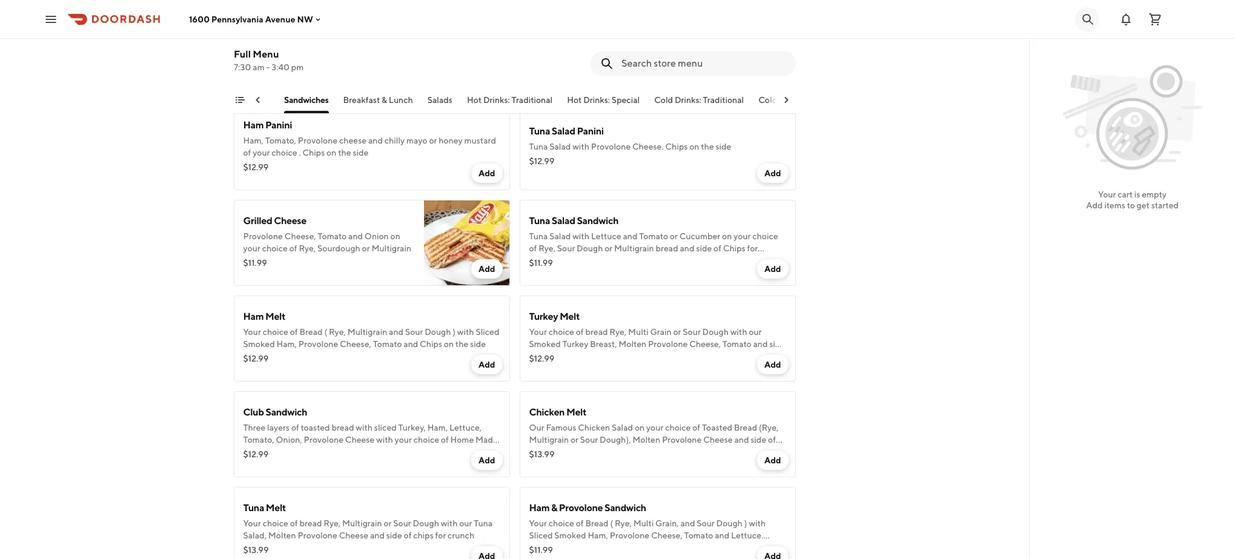 Task type: locate. For each thing, give the bounding box(es) containing it.
2 vertical spatial bread
[[586, 519, 609, 528]]

turkey melt your choice of bread rye, multi grain or sour dough with our smoked turkey breast, molten provolone cheese, tomato and side of chips for crunch
[[529, 311, 785, 361]]

ham, inside club sandwich three layers of toasted bread with sliced turkey, ham, lettuce, tomato, onion, provolone cheese with your choice of home made chili mayonnaise, or honey mustard with side of chips for crunch
[[428, 423, 448, 433]]

2 vertical spatial our
[[459, 519, 472, 528]]

breakfast & lunch
[[343, 95, 413, 105]]

side
[[391, 52, 407, 62], [570, 76, 585, 86], [716, 142, 732, 151], [353, 148, 369, 158], [696, 244, 712, 253], [470, 339, 486, 349], [770, 339, 785, 349], [751, 435, 767, 445], [402, 447, 418, 457], [386, 531, 402, 541]]

2 vertical spatial molten
[[268, 531, 296, 541]]

hot
[[467, 95, 482, 105], [567, 95, 582, 105]]

smoked
[[243, 339, 275, 349], [529, 339, 561, 349], [555, 531, 586, 541]]

three
[[243, 423, 266, 433]]

1 vertical spatial )
[[745, 519, 747, 528]]

bread inside club sandwich three layers of toasted bread with sliced turkey, ham, lettuce, tomato, onion, provolone cheese with your choice of home made chili mayonnaise, or honey mustard with side of chips for crunch
[[332, 423, 354, 433]]

tomato
[[577, 52, 606, 62], [318, 231, 347, 241], [639, 231, 668, 241], [373, 339, 402, 349], [723, 339, 752, 349], [684, 531, 713, 541]]

smoothies
[[827, 95, 868, 105]]

1 vertical spatial lettuce
[[591, 231, 621, 241]]

ham for ham melt
[[243, 311, 264, 322]]

0 horizontal spatial &
[[381, 95, 387, 105]]

our inside turkey melt your choice of bread rye, multi grain or sour dough with our smoked turkey breast, molten provolone cheese, tomato and side of chips for crunch
[[749, 327, 762, 337]]

Item Search search field
[[621, 57, 786, 70]]

0 vertical spatial lettuce
[[529, 52, 560, 62]]

ham & provolone sandwich your choice of bread ( rye, multi grain, and sour dough ) with sliced smoked ham, provolone cheese, tomato and lettuce. mayo, mustard, and chips on the side
[[529, 502, 766, 553]]

ham for ham panini
[[243, 119, 264, 131]]

hot left special
[[567, 95, 582, 105]]

( inside ham & provolone sandwich your choice of bread ( rye, multi grain, and sour dough ) with sliced smoked ham, provolone cheese, tomato and lettuce. mayo, mustard, and chips on the side
[[610, 519, 613, 528]]

chicken salad panini your choice of bread rye, multigrain or sour dough with our chicken salad, provolone cheese and side of chips for crunch $13.99
[[243, 24, 479, 76]]

your inside ham melt your choice of bread ( rye, multigrain and sour dough ) with sliced smoked ham, provolone cheese, tomato and chips on the side $12.99 add
[[243, 327, 261, 337]]

)
[[453, 327, 456, 337], [745, 519, 747, 528]]

0 horizontal spatial lettuce
[[529, 52, 560, 62]]

your inside turkey melt your choice of bread rye, multi grain or sour dough with our smoked turkey breast, molten provolone cheese, tomato and side of chips for crunch
[[529, 327, 547, 337]]

1 famous from the top
[[546, 40, 576, 50]]

1 vertical spatial (
[[610, 519, 613, 528]]

0 horizontal spatial )
[[453, 327, 456, 337]]

drinks: left special
[[583, 95, 610, 105]]

side inside club sandwich three layers of toasted bread with sliced turkey, ham, lettuce, tomato, onion, provolone cheese with your choice of home made chili mayonnaise, or honey mustard with side of chips for crunch
[[402, 447, 418, 457]]

bread inside chicken melt our famous chicken salad on your choice of toasted bread (rye, multigrain or sour dough),  molten provolone cheese and side of chips for crunch
[[734, 423, 757, 433]]

on
[[660, 52, 670, 62], [690, 142, 700, 151], [327, 148, 337, 158], [391, 231, 400, 241], [722, 231, 732, 241], [444, 339, 454, 349], [635, 423, 645, 433], [631, 543, 641, 553]]

melt inside ham melt your choice of bread ( rye, multigrain and sour dough ) with sliced smoked ham, provolone cheese, tomato and chips on the side $12.99 add
[[265, 311, 285, 322]]

add inside ham melt your choice of bread ( rye, multigrain and sour dough ) with sliced smoked ham, provolone cheese, tomato and chips on the side $12.99 add
[[479, 360, 495, 370]]

0 vertical spatial ham
[[243, 119, 264, 131]]

sour inside chicken salad panini your choice of bread rye, multigrain or sour dough with our chicken salad, provolone cheese and side of chips for crunch $13.99
[[393, 40, 411, 50]]

cheese, inside grilled cheese provolone cheese, tomato and onion on your choice of rye, sourdough or multigrain $11.99
[[285, 231, 316, 241]]

crunch
[[452, 52, 479, 62], [633, 76, 660, 86], [529, 256, 556, 265], [573, 351, 600, 361], [564, 447, 590, 457], [448, 531, 475, 541]]

0 vertical spatial $13.99
[[243, 67, 269, 76]]

0 vertical spatial bread
[[300, 327, 323, 337]]

chips inside tuna melt your choice of bread rye, multigrain or sour dough with our tuna salad, molten provolone cheese and side of chips for crunch $13.99
[[413, 531, 434, 541]]

our
[[529, 40, 545, 50], [529, 423, 545, 433]]

1 horizontal spatial panini
[[306, 24, 333, 35]]

tuna
[[529, 125, 550, 137], [529, 142, 548, 151], [529, 215, 550, 227], [529, 231, 548, 241], [243, 502, 264, 514], [474, 519, 493, 528]]

panini down hot drinks: special button
[[577, 125, 604, 137]]

chips
[[597, 76, 619, 86], [666, 142, 688, 151], [303, 148, 325, 158], [723, 244, 746, 253], [420, 339, 442, 349], [429, 447, 452, 457], [607, 543, 629, 553]]

traditional
[[511, 95, 552, 105], [703, 95, 744, 105]]

& for breakfast
[[381, 95, 387, 105]]

drinks: inside button
[[583, 95, 610, 105]]

on inside ham melt your choice of bread ( rye, multigrain and sour dough ) with sliced smoked ham, provolone cheese, tomato and chips on the side $12.99 add
[[444, 339, 454, 349]]

lettuce for salad
[[591, 231, 621, 241]]

mustard,
[[555, 543, 589, 553]]

chips inside the our famous chicken salad sandwich with lettuce and tomato or cucumber on your choice of rye, sour dough or multigrain bread and side of chips for crunch
[[597, 76, 619, 86]]

turkey,
[[398, 423, 426, 433]]

1 vertical spatial sliced
[[529, 531, 553, 541]]

0 vertical spatial salad,
[[277, 52, 300, 62]]

your inside ham & provolone sandwich your choice of bread ( rye, multi grain, and sour dough ) with sliced smoked ham, provolone cheese, tomato and lettuce. mayo, mustard, and chips on the side
[[529, 519, 547, 528]]

$12.99 inside ham panini ham, tomato, provolone cheese and chilly mayo or honey mustard of your choice . chips on the side $12.99 add
[[243, 162, 269, 172]]

0 vertical spatial )
[[453, 327, 456, 337]]

side inside the our famous chicken salad sandwich with lettuce and tomato or cucumber on your choice of rye, sour dough or multigrain bread and side of chips for crunch
[[570, 76, 585, 86]]

cold drinks: traditional
[[654, 95, 744, 105]]

cold drinks: fruit smoothies
[[758, 95, 868, 105]]

1 horizontal spatial )
[[745, 519, 747, 528]]

sandwich inside tuna salad sandwich tuna salad with lettuce and tomato or cucumber on your choice of rye, sour dough or multigrain bread and side of chips for crunch
[[577, 215, 619, 227]]

1 vertical spatial our
[[749, 327, 762, 337]]

tomato inside tuna salad sandwich tuna salad with lettuce and tomato or cucumber on your choice of rye, sour dough or multigrain bread and side of chips for crunch
[[639, 231, 668, 241]]

on inside ham & provolone sandwich your choice of bread ( rye, multi grain, and sour dough ) with sliced smoked ham, provolone cheese, tomato and lettuce. mayo, mustard, and chips on the side
[[631, 543, 641, 553]]

choice inside ham panini ham, tomato, provolone cheese and chilly mayo or honey mustard of your choice . chips on the side $12.99 add
[[272, 148, 297, 158]]

tomato, down three
[[243, 435, 274, 445]]

breakfast & lunch button
[[343, 94, 413, 113]]

& left lunch
[[381, 95, 387, 105]]

lettuce,
[[450, 423, 482, 433]]

or inside turkey melt your choice of bread rye, multi grain or sour dough with our smoked turkey breast, molten provolone cheese, tomato and side of chips for crunch
[[674, 327, 681, 337]]

2 horizontal spatial bread
[[734, 423, 757, 433]]

panini for tuna
[[577, 125, 604, 137]]

provolone
[[302, 52, 342, 62], [298, 136, 338, 145], [591, 142, 631, 151], [243, 231, 283, 241], [299, 339, 338, 349], [648, 339, 688, 349], [304, 435, 344, 445], [662, 435, 702, 445], [559, 502, 603, 514], [298, 531, 337, 541], [610, 531, 650, 541]]

drinks: down item search search box
[[675, 95, 701, 105]]

toasted
[[301, 423, 330, 433]]

drinks: left fruit
[[779, 95, 806, 105]]

0 vertical spatial &
[[381, 95, 387, 105]]

multi left grain
[[628, 327, 649, 337]]

1 hot from the left
[[467, 95, 482, 105]]

0 horizontal spatial salad,
[[243, 531, 267, 541]]

1 vertical spatial multi
[[634, 519, 654, 528]]

bread inside the our famous chicken salad sandwich with lettuce and tomato or cucumber on your choice of rye, sour dough or multigrain bread and side of chips for crunch
[[529, 76, 552, 86]]

choice inside ham melt your choice of bread ( rye, multigrain and sour dough ) with sliced smoked ham, provolone cheese, tomato and chips on the side $12.99 add
[[263, 327, 288, 337]]

full menu 7:30 am - 3:40 pm
[[234, 48, 303, 72]]

with inside ham & provolone sandwich your choice of bread ( rye, multi grain, and sour dough ) with sliced smoked ham, provolone cheese, tomato and lettuce. mayo, mustard, and chips on the side
[[749, 519, 766, 528]]

tomato inside grilled cheese provolone cheese, tomato and onion on your choice of rye, sourdough or multigrain $11.99
[[318, 231, 347, 241]]

multigrain inside chicken melt our famous chicken salad on your choice of toasted bread (rye, multigrain or sour dough),  molten provolone cheese and side of chips for crunch
[[529, 435, 569, 445]]

the
[[701, 142, 714, 151], [338, 148, 351, 158], [456, 339, 469, 349], [643, 543, 656, 553]]

$11.99 for ham
[[529, 545, 553, 555]]

for inside chicken salad panini your choice of bread rye, multigrain or sour dough with our chicken salad, provolone cheese and side of chips for crunch $13.99
[[440, 52, 451, 62]]

bread inside turkey melt your choice of bread rye, multi grain or sour dough with our smoked turkey breast, molten provolone cheese, tomato and side of chips for crunch
[[586, 327, 608, 337]]

0 items, open order cart image
[[1148, 12, 1163, 26]]

lettuce inside tuna salad sandwich tuna salad with lettuce and tomato or cucumber on your choice of rye, sour dough or multigrain bread and side of chips for crunch
[[591, 231, 621, 241]]

1 vertical spatial salad,
[[243, 531, 267, 541]]

tomato inside ham & provolone sandwich your choice of bread ( rye, multi grain, and sour dough ) with sliced smoked ham, provolone cheese, tomato and lettuce. mayo, mustard, and chips on the side
[[684, 531, 713, 541]]

4 drinks: from the left
[[779, 95, 806, 105]]

0 horizontal spatial panini
[[265, 119, 292, 131]]

& up mayo,
[[551, 502, 557, 514]]

3 drinks: from the left
[[675, 95, 701, 105]]

1 vertical spatial ham
[[243, 311, 264, 322]]

1 vertical spatial our
[[529, 423, 545, 433]]

sandwiches
[[284, 95, 328, 105]]

with inside tuna salad sandwich tuna salad with lettuce and tomato or cucumber on your choice of rye, sour dough or multigrain bread and side of chips for crunch
[[573, 231, 590, 241]]

panini down 'items'
[[265, 119, 292, 131]]

chicken salad sandwich image
[[710, 8, 796, 95]]

popular items
[[216, 95, 269, 105]]

1 horizontal spatial sliced
[[529, 531, 553, 541]]

salad inside chicken salad panini your choice of bread rye, multigrain or sour dough with our chicken salad, provolone cheese and side of chips for crunch $13.99
[[281, 24, 304, 35]]

items
[[248, 95, 269, 105]]

choice
[[263, 40, 288, 50], [529, 64, 555, 74], [272, 148, 297, 158], [753, 231, 778, 241], [262, 244, 288, 253], [263, 327, 288, 337], [549, 327, 574, 337], [665, 423, 691, 433], [414, 435, 439, 445], [263, 519, 288, 528], [549, 519, 574, 528]]

cold for cold drinks: fruit smoothies
[[758, 95, 777, 105]]

0 horizontal spatial traditional
[[511, 95, 552, 105]]

1 cold from the left
[[654, 95, 673, 105]]

1 horizontal spatial lettuce
[[591, 231, 621, 241]]

cold inside "button"
[[654, 95, 673, 105]]

chips inside club sandwich three layers of toasted bread with sliced turkey, ham, lettuce, tomato, onion, provolone cheese with your choice of home made chili mayonnaise, or honey mustard with side of chips for crunch
[[429, 447, 452, 457]]

1 horizontal spatial &
[[551, 502, 557, 514]]

chicken melt our famous chicken salad on your choice of toasted bread (rye, multigrain or sour dough),  molten provolone cheese and side of chips for crunch
[[529, 407, 779, 457]]

1 vertical spatial cucumber
[[680, 231, 721, 241]]

avenue
[[265, 14, 295, 24]]

2 vertical spatial $13.99
[[243, 545, 269, 555]]

with
[[441, 40, 458, 50], [674, 40, 691, 50], [573, 142, 590, 151], [573, 231, 590, 241], [457, 327, 474, 337], [731, 327, 747, 337], [356, 423, 373, 433], [376, 435, 393, 445], [384, 447, 401, 457], [441, 519, 458, 528], [749, 519, 766, 528]]

side inside tuna salad sandwich tuna salad with lettuce and tomato or cucumber on your choice of rye, sour dough or multigrain bread and side of chips for crunch
[[696, 244, 712, 253]]

our inside chicken salad panini your choice of bread rye, multigrain or sour dough with our chicken salad, provolone cheese and side of chips for crunch $13.99
[[459, 40, 472, 50]]

for
[[440, 52, 451, 62], [621, 76, 632, 86], [747, 244, 758, 253], [561, 351, 572, 361], [453, 447, 464, 457], [551, 447, 562, 457], [435, 531, 446, 541]]

lettuce for famous
[[529, 52, 560, 62]]

1 vertical spatial bread
[[734, 423, 757, 433]]

ham, inside ham & provolone sandwich your choice of bread ( rye, multi grain, and sour dough ) with sliced smoked ham, provolone cheese, tomato and lettuce. mayo, mustard, and chips on the side
[[588, 531, 608, 541]]

0 vertical spatial tomato,
[[265, 136, 296, 145]]

(
[[324, 327, 327, 337], [610, 519, 613, 528]]

ham, inside ham melt your choice of bread ( rye, multigrain and sour dough ) with sliced smoked ham, provolone cheese, tomato and chips on the side $12.99 add
[[277, 339, 297, 349]]

1 vertical spatial &
[[551, 502, 557, 514]]

sliced
[[476, 327, 500, 337], [529, 531, 553, 541]]

cheese.
[[633, 142, 664, 151]]

or inside chicken salad panini your choice of bread rye, multigrain or sour dough with our chicken salad, provolone cheese and side of chips for crunch $13.99
[[384, 40, 392, 50]]

traditional inside button
[[511, 95, 552, 105]]

add button for ham melt
[[471, 355, 503, 374]]

tomato inside the our famous chicken salad sandwich with lettuce and tomato or cucumber on your choice of rye, sour dough or multigrain bread and side of chips for crunch
[[577, 52, 606, 62]]

$12.99 inside tuna salad panini tuna salad with provolone cheese. chips on the side $12.99 add
[[529, 156, 555, 166]]

0 vertical spatial famous
[[546, 40, 576, 50]]

1 horizontal spatial hot
[[567, 95, 582, 105]]

grilled cheese provolone cheese, tomato and onion on your choice of rye, sourdough or multigrain $11.99
[[243, 215, 411, 268]]

0 vertical spatial sliced
[[476, 327, 500, 337]]

cold right special
[[654, 95, 673, 105]]

tomato, down 'items'
[[265, 136, 296, 145]]

sandwich inside ham & provolone sandwich your choice of bread ( rye, multi grain, and sour dough ) with sliced smoked ham, provolone cheese, tomato and lettuce. mayo, mustard, and chips on the side
[[605, 502, 646, 514]]

1 horizontal spatial bread
[[586, 519, 609, 528]]

add inside tuna salad panini tuna salad with provolone cheese. chips on the side $12.99 add
[[765, 168, 781, 178]]

the inside ham panini ham, tomato, provolone cheese and chilly mayo or honey mustard of your choice . chips on the side $12.99 add
[[338, 148, 351, 158]]

dough inside ham & provolone sandwich your choice of bread ( rye, multi grain, and sour dough ) with sliced smoked ham, provolone cheese, tomato and lettuce. mayo, mustard, and chips on the side
[[717, 519, 743, 528]]

melt inside tuna melt your choice of bread rye, multigrain or sour dough with our tuna salad, molten provolone cheese and side of chips for crunch $13.99
[[266, 502, 286, 514]]

traditional inside "button"
[[703, 95, 744, 105]]

0 vertical spatial our
[[529, 40, 545, 50]]

& inside ham & provolone sandwich your choice of bread ( rye, multi grain, and sour dough ) with sliced smoked ham, provolone cheese, tomato and lettuce. mayo, mustard, and chips on the side
[[551, 502, 557, 514]]

$12.99
[[529, 156, 555, 166], [243, 162, 269, 172], [243, 354, 269, 364], [529, 354, 555, 364], [243, 450, 269, 459]]

add button for club sandwich
[[471, 451, 503, 470]]

pm
[[291, 62, 303, 72]]

rye, inside ham & provolone sandwich your choice of bread ( rye, multi grain, and sour dough ) with sliced smoked ham, provolone cheese, tomato and lettuce. mayo, mustard, and chips on the side
[[615, 519, 632, 528]]

2 our from the top
[[529, 423, 545, 433]]

1 vertical spatial turkey
[[563, 339, 589, 349]]

cucumber for chicken
[[618, 52, 659, 62]]

1 drinks: from the left
[[483, 95, 510, 105]]

) inside ham & provolone sandwich your choice of bread ( rye, multi grain, and sour dough ) with sliced smoked ham, provolone cheese, tomato and lettuce. mayo, mustard, and chips on the side
[[745, 519, 747, 528]]

multi inside turkey melt your choice of bread rye, multi grain or sour dough with our smoked turkey breast, molten provolone cheese, tomato and side of chips for crunch
[[628, 327, 649, 337]]

melt for tuna
[[266, 502, 286, 514]]

add button for tuna salad panini
[[757, 164, 789, 183]]

hot for hot drinks: traditional
[[467, 95, 482, 105]]

dough inside the our famous chicken salad sandwich with lettuce and tomato or cucumber on your choice of rye, sour dough or multigrain bread and side of chips for crunch
[[604, 64, 631, 74]]

cheese, inside ham melt your choice of bread ( rye, multigrain and sour dough ) with sliced smoked ham, provolone cheese, tomato and chips on the side $12.99 add
[[340, 339, 371, 349]]

melt
[[265, 311, 285, 322], [560, 311, 580, 322], [567, 407, 587, 418], [266, 502, 286, 514]]

multi
[[628, 327, 649, 337], [634, 519, 654, 528]]

turkey
[[529, 311, 558, 322], [563, 339, 589, 349]]

0 vertical spatial multi
[[628, 327, 649, 337]]

drinks: up mustard on the left
[[483, 95, 510, 105]]

0 horizontal spatial hot
[[467, 95, 482, 105]]

2 famous from the top
[[546, 423, 576, 433]]

dough inside tuna salad sandwich tuna salad with lettuce and tomato or cucumber on your choice of rye, sour dough or multigrain bread and side of chips for crunch
[[577, 244, 603, 253]]

ham inside ham & provolone sandwich your choice of bread ( rye, multi grain, and sour dough ) with sliced smoked ham, provolone cheese, tomato and lettuce. mayo, mustard, and chips on the side
[[529, 502, 550, 514]]

sour inside tuna salad sandwich tuna salad with lettuce and tomato or cucumber on your choice of rye, sour dough or multigrain bread and side of chips for crunch
[[557, 244, 575, 253]]

panini inside chicken salad panini your choice of bread rye, multigrain or sour dough with our chicken salad, provolone cheese and side of chips for crunch $13.99
[[306, 24, 333, 35]]

with inside turkey melt your choice of bread rye, multi grain or sour dough with our smoked turkey breast, molten provolone cheese, tomato and side of chips for crunch
[[731, 327, 747, 337]]

bread inside ham & provolone sandwich your choice of bread ( rye, multi grain, and sour dough ) with sliced smoked ham, provolone cheese, tomato and lettuce. mayo, mustard, and chips on the side
[[586, 519, 609, 528]]

menu
[[253, 48, 279, 60]]

tuna salad sandwich tuna salad with lettuce and tomato or cucumber on your choice of rye, sour dough or multigrain bread and side of chips for crunch
[[529, 215, 778, 265]]

1 traditional from the left
[[511, 95, 552, 105]]

0 vertical spatial cucumber
[[618, 52, 659, 62]]

0 horizontal spatial bread
[[300, 327, 323, 337]]

cucumber
[[618, 52, 659, 62], [680, 231, 721, 241]]

salad
[[281, 24, 304, 35], [612, 40, 633, 50], [552, 125, 575, 137], [550, 142, 571, 151], [552, 215, 575, 227], [550, 231, 571, 241], [612, 423, 633, 433]]

multi left grain,
[[634, 519, 654, 528]]

1 horizontal spatial turkey
[[563, 339, 589, 349]]

grain,
[[656, 519, 679, 528]]

full
[[234, 48, 251, 60]]

our inside chicken melt our famous chicken salad on your choice of toasted bread (rye, multigrain or sour dough),  molten provolone cheese and side of chips for crunch
[[529, 423, 545, 433]]

ham,
[[243, 136, 264, 145], [277, 339, 297, 349], [428, 423, 448, 433], [588, 531, 608, 541]]

mayo
[[407, 136, 428, 145]]

0 vertical spatial our
[[459, 40, 472, 50]]

hot right salads at the top left of page
[[467, 95, 482, 105]]

$13.99
[[243, 67, 269, 76], [529, 450, 555, 459], [243, 545, 269, 555]]

multigrain
[[342, 40, 382, 50], [642, 64, 682, 74], [372, 244, 411, 253], [614, 244, 654, 253], [348, 327, 387, 337], [529, 435, 569, 445], [342, 519, 382, 528]]

1 vertical spatial famous
[[546, 423, 576, 433]]

2 drinks: from the left
[[583, 95, 610, 105]]

0 horizontal spatial sliced
[[476, 327, 500, 337]]

0 vertical spatial (
[[324, 327, 327, 337]]

$11.99 inside grilled cheese provolone cheese, tomato and onion on your choice of rye, sourdough or multigrain $11.99
[[243, 258, 267, 268]]

bread
[[300, 40, 322, 50], [529, 76, 552, 86], [656, 244, 678, 253], [586, 327, 608, 337], [332, 423, 354, 433], [300, 519, 322, 528]]

and inside turkey melt your choice of bread rye, multi grain or sour dough with our smoked turkey breast, molten provolone cheese, tomato and side of chips for crunch
[[753, 339, 768, 349]]

onion,
[[276, 435, 302, 445]]

or inside chicken melt our famous chicken salad on your choice of toasted bread (rye, multigrain or sour dough),  molten provolone cheese and side of chips for crunch
[[571, 435, 579, 445]]

1 vertical spatial tomato,
[[243, 435, 274, 445]]

panini right avenue
[[306, 24, 333, 35]]

1 horizontal spatial (
[[610, 519, 613, 528]]

lettuce
[[529, 52, 560, 62], [591, 231, 621, 241]]

1 horizontal spatial traditional
[[703, 95, 744, 105]]

tomato inside turkey melt your choice of bread rye, multi grain or sour dough with our smoked turkey breast, molten provolone cheese, tomato and side of chips for crunch
[[723, 339, 752, 349]]

ham
[[243, 119, 264, 131], [243, 311, 264, 322], [529, 502, 550, 514]]

melt inside chicken melt our famous chicken salad on your choice of toasted bread (rye, multigrain or sour dough),  molten provolone cheese and side of chips for crunch
[[567, 407, 587, 418]]

drinks: for cold drinks: fruit smoothies
[[779, 95, 806, 105]]

0 vertical spatial molten
[[619, 339, 647, 349]]

sour
[[393, 40, 411, 50], [585, 64, 603, 74], [557, 244, 575, 253], [405, 327, 423, 337], [683, 327, 701, 337], [580, 435, 598, 445], [393, 519, 411, 528], [697, 519, 715, 528]]

hot drinks: traditional
[[467, 95, 552, 105]]

2 horizontal spatial panini
[[577, 125, 604, 137]]

the inside ham melt your choice of bread ( rye, multigrain and sour dough ) with sliced smoked ham, provolone cheese, tomato and chips on the side $12.99 add
[[456, 339, 469, 349]]

2 vertical spatial ham
[[529, 502, 550, 514]]

sandwich inside the our famous chicken salad sandwich with lettuce and tomato or cucumber on your choice of rye, sour dough or multigrain bread and side of chips for crunch
[[635, 40, 673, 50]]

cheese, inside ham & provolone sandwich your choice of bread ( rye, multi grain, and sour dough ) with sliced smoked ham, provolone cheese, tomato and lettuce. mayo, mustard, and chips on the side
[[651, 531, 683, 541]]

1 horizontal spatial cucumber
[[680, 231, 721, 241]]

empty
[[1142, 190, 1167, 199]]

your inside ham panini ham, tomato, provolone cheese and chilly mayo or honey mustard of your choice . chips on the side $12.99 add
[[253, 148, 270, 158]]

1 horizontal spatial cold
[[758, 95, 777, 105]]

0 horizontal spatial cucumber
[[618, 52, 659, 62]]

0 horizontal spatial cold
[[654, 95, 673, 105]]

or
[[384, 40, 392, 50], [608, 52, 616, 62], [632, 64, 640, 74], [429, 136, 437, 145], [670, 231, 678, 241], [362, 244, 370, 253], [605, 244, 613, 253], [674, 327, 681, 337], [571, 435, 579, 445], [313, 447, 321, 457], [384, 519, 392, 528]]

0 horizontal spatial turkey
[[529, 311, 558, 322]]

notification bell image
[[1119, 12, 1134, 26]]

1 our from the top
[[529, 40, 545, 50]]

2 cold from the left
[[758, 95, 777, 105]]

bread
[[300, 327, 323, 337], [734, 423, 757, 433], [586, 519, 609, 528]]

of
[[290, 40, 298, 50], [408, 52, 416, 62], [557, 64, 564, 74], [587, 76, 595, 86], [243, 148, 251, 158], [289, 244, 297, 253], [529, 244, 537, 253], [714, 244, 722, 253], [290, 327, 298, 337], [576, 327, 584, 337], [529, 351, 537, 361], [291, 423, 299, 433], [693, 423, 701, 433], [441, 435, 449, 445], [768, 435, 776, 445], [420, 447, 428, 457], [290, 519, 298, 528], [576, 519, 584, 528], [404, 531, 412, 541]]

bread inside chicken salad panini your choice of bread rye, multigrain or sour dough with our chicken salad, provolone cheese and side of chips for crunch $13.99
[[300, 40, 322, 50]]

sandwich inside club sandwich three layers of toasted bread with sliced turkey, ham, lettuce, tomato, onion, provolone cheese with your choice of home made chili mayonnaise, or honey mustard with side of chips for crunch
[[266, 407, 307, 418]]

-
[[266, 62, 270, 72]]

side inside ham melt your choice of bread ( rye, multigrain and sour dough ) with sliced smoked ham, provolone cheese, tomato and chips on the side $12.99 add
[[470, 339, 486, 349]]

traditional for hot drinks: traditional
[[511, 95, 552, 105]]

cold
[[654, 95, 673, 105], [758, 95, 777, 105]]

add button
[[757, 68, 789, 87], [471, 164, 503, 183], [757, 164, 789, 183], [471, 259, 503, 279], [757, 259, 789, 279], [471, 355, 503, 374], [757, 355, 789, 374], [471, 451, 503, 470], [757, 451, 789, 470]]

your inside tuna melt your choice of bread rye, multigrain or sour dough with our tuna salad, molten provolone cheese and side of chips for crunch $13.99
[[243, 519, 261, 528]]

and
[[375, 52, 389, 62], [561, 52, 576, 62], [554, 76, 568, 86], [368, 136, 383, 145], [348, 231, 363, 241], [623, 231, 638, 241], [680, 244, 695, 253], [389, 327, 404, 337], [404, 339, 418, 349], [753, 339, 768, 349], [735, 435, 749, 445], [681, 519, 695, 528], [370, 531, 385, 541], [715, 531, 730, 541], [591, 543, 605, 553]]

sandwich
[[635, 40, 673, 50], [577, 215, 619, 227], [266, 407, 307, 418], [605, 502, 646, 514]]

of inside ham & provolone sandwich your choice of bread ( rye, multi grain, and sour dough ) with sliced smoked ham, provolone cheese, tomato and lettuce. mayo, mustard, and chips on the side
[[576, 519, 584, 528]]

2 hot from the left
[[567, 95, 582, 105]]

1600
[[189, 14, 210, 24]]

molten for chicken melt
[[633, 435, 661, 445]]

our for chicken salad panini
[[459, 40, 472, 50]]

panini
[[306, 24, 333, 35], [265, 119, 292, 131], [577, 125, 604, 137]]

1 horizontal spatial salad,
[[277, 52, 300, 62]]

1 vertical spatial molten
[[633, 435, 661, 445]]

0 horizontal spatial (
[[324, 327, 327, 337]]

chicken
[[243, 24, 279, 35], [578, 40, 610, 50], [243, 52, 275, 62], [529, 407, 565, 418], [578, 423, 610, 433]]

cold left scroll menu navigation right image
[[758, 95, 777, 105]]

2 traditional from the left
[[703, 95, 744, 105]]

$11.99 for tuna
[[529, 258, 553, 268]]

sour inside the our famous chicken salad sandwich with lettuce and tomato or cucumber on your choice of rye, sour dough or multigrain bread and side of chips for crunch
[[585, 64, 603, 74]]



Task type: describe. For each thing, give the bounding box(es) containing it.
lettuce.
[[731, 531, 764, 541]]

cheese inside chicken salad panini your choice of bread rye, multigrain or sour dough with our chicken salad, provolone cheese and side of chips for crunch $13.99
[[344, 52, 373, 62]]

honey
[[439, 136, 463, 145]]

choice inside club sandwich three layers of toasted bread with sliced turkey, ham, lettuce, tomato, onion, provolone cheese with your choice of home made chili mayonnaise, or honey mustard with side of chips for crunch
[[414, 435, 439, 445]]

cucumber for sandwich
[[680, 231, 721, 241]]

sliced
[[374, 423, 397, 433]]

drinks: for hot drinks: traditional
[[483, 95, 510, 105]]

is
[[1135, 190, 1141, 199]]

molten for turkey melt
[[619, 339, 647, 349]]

multigrain inside grilled cheese provolone cheese, tomato and onion on your choice of rye, sourdough or multigrain $11.99
[[372, 244, 411, 253]]

nw
[[297, 14, 313, 24]]

multigrain inside the our famous chicken salad sandwich with lettuce and tomato or cucumber on your choice of rye, sour dough or multigrain bread and side of chips for crunch
[[642, 64, 682, 74]]

dough inside turkey melt your choice of bread rye, multi grain or sour dough with our smoked turkey breast, molten provolone cheese, tomato and side of chips for crunch
[[703, 327, 729, 337]]

our for turkey melt
[[749, 327, 762, 337]]

choice inside grilled cheese provolone cheese, tomato and onion on your choice of rye, sourdough or multigrain $11.99
[[262, 244, 288, 253]]

( inside ham melt your choice of bread ( rye, multigrain and sour dough ) with sliced smoked ham, provolone cheese, tomato and chips on the side $12.99 add
[[324, 327, 327, 337]]

dough),
[[600, 435, 631, 445]]

sourdough
[[318, 244, 360, 253]]

side inside chicken melt our famous chicken salad on your choice of toasted bread (rye, multigrain or sour dough),  molten provolone cheese and side of chips for crunch
[[751, 435, 767, 445]]

or inside club sandwich three layers of toasted bread with sliced turkey, ham, lettuce, tomato, onion, provolone cheese with your choice of home made chili mayonnaise, or honey mustard with side of chips for crunch
[[313, 447, 321, 457]]

our inside the our famous chicken salad sandwich with lettuce and tomato or cucumber on your choice of rye, sour dough or multigrain bread and side of chips for crunch
[[529, 40, 545, 50]]

fruit
[[807, 95, 826, 105]]

$13.99 for tuna melt
[[243, 545, 269, 555]]

mustard
[[350, 447, 382, 457]]

multigrain inside ham melt your choice of bread ( rye, multigrain and sour dough ) with sliced smoked ham, provolone cheese, tomato and chips on the side $12.99 add
[[348, 327, 387, 337]]

side inside tuna salad panini tuna salad with provolone cheese. chips on the side $12.99 add
[[716, 142, 732, 151]]

add inside ham panini ham, tomato, provolone cheese and chilly mayo or honey mustard of your choice . chips on the side $12.99 add
[[479, 168, 495, 178]]

and inside tuna melt your choice of bread rye, multigrain or sour dough with our tuna salad, molten provolone cheese and side of chips for crunch $13.99
[[370, 531, 385, 541]]

lunch
[[389, 95, 413, 105]]

crunch inside chicken melt our famous chicken salad on your choice of toasted bread (rye, multigrain or sour dough),  molten provolone cheese and side of chips for crunch
[[564, 447, 590, 457]]

hot drinks: special
[[567, 95, 640, 105]]

mustard
[[464, 136, 496, 145]]

famous inside chicken melt our famous chicken salad on your choice of toasted bread (rye, multigrain or sour dough),  molten provolone cheese and side of chips for crunch
[[546, 423, 576, 433]]

melt for chicken
[[567, 407, 587, 418]]

choice inside chicken salad panini your choice of bread rye, multigrain or sour dough with our chicken salad, provolone cheese and side of chips for crunch $13.99
[[263, 40, 288, 50]]

and inside chicken salad panini your choice of bread rye, multigrain or sour dough with our chicken salad, provolone cheese and side of chips for crunch $13.99
[[375, 52, 389, 62]]

on inside the our famous chicken salad sandwich with lettuce and tomato or cucumber on your choice of rye, sour dough or multigrain bread and side of chips for crunch
[[660, 52, 670, 62]]

our famous chicken salad sandwich with lettuce and tomato or cucumber on your choice of rye, sour dough or multigrain bread and side of chips for crunch
[[529, 40, 691, 86]]

tuna melt your choice of bread rye, multigrain or sour dough with our tuna salad, molten provolone cheese and side of chips for crunch $13.99
[[243, 502, 493, 555]]

choice inside tuna salad sandwich tuna salad with lettuce and tomato or cucumber on your choice of rye, sour dough or multigrain bread and side of chips for crunch
[[753, 231, 778, 241]]

1 vertical spatial $13.99
[[529, 450, 555, 459]]

club
[[243, 407, 264, 418]]

ham panini ham, tomato, provolone cheese and chilly mayo or honey mustard of your choice . chips on the side $12.99 add
[[243, 119, 496, 178]]

your inside club sandwich three layers of toasted bread with sliced turkey, ham, lettuce, tomato, onion, provolone cheese with your choice of home made chili mayonnaise, or honey mustard with side of chips for crunch
[[395, 435, 412, 445]]

of inside grilled cheese provolone cheese, tomato and onion on your choice of rye, sourdough or multigrain $11.99
[[289, 244, 297, 253]]

cold drinks: fruit smoothies button
[[758, 94, 868, 113]]

show menu categories image
[[235, 95, 245, 105]]

scroll menu navigation left image
[[253, 95, 263, 105]]

chips inside ham panini ham, tomato, provolone cheese and chilly mayo or honey mustard of your choice . chips on the side $12.99 add
[[303, 148, 325, 158]]

add button for chicken melt
[[757, 451, 789, 470]]

cheese inside chicken melt our famous chicken salad on your choice of toasted bread (rye, multigrain or sour dough),  molten provolone cheese and side of chips for crunch
[[704, 435, 733, 445]]

chips inside tuna salad panini tuna salad with provolone cheese. chips on the side $12.99 add
[[666, 142, 688, 151]]

tomato, inside ham panini ham, tomato, provolone cheese and chilly mayo or honey mustard of your choice . chips on the side $12.99 add
[[265, 136, 296, 145]]

and inside chicken melt our famous chicken salad on your choice of toasted bread (rye, multigrain or sour dough),  molten provolone cheese and side of chips for crunch
[[735, 435, 749, 445]]

grain
[[650, 327, 672, 337]]

breast,
[[590, 339, 617, 349]]

grilled cheese image
[[424, 200, 510, 286]]

dough inside ham melt your choice of bread ( rye, multigrain and sour dough ) with sliced smoked ham, provolone cheese, tomato and chips on the side $12.99 add
[[425, 327, 451, 337]]

on inside tuna salad panini tuna salad with provolone cheese. chips on the side $12.99 add
[[690, 142, 700, 151]]

$13.99 for chicken salad panini
[[243, 67, 269, 76]]

ham melt your choice of bread ( rye, multigrain and sour dough ) with sliced smoked ham, provolone cheese, tomato and chips on the side $12.99 add
[[243, 311, 500, 370]]

chili
[[243, 447, 261, 457]]

sour inside chicken melt our famous chicken salad on your choice of toasted bread (rye, multigrain or sour dough),  molten provolone cheese and side of chips for crunch
[[580, 435, 598, 445]]

get
[[1137, 201, 1150, 210]]

traditional for cold drinks: traditional
[[703, 95, 744, 105]]

breakfast
[[343, 95, 380, 105]]

for inside chicken melt our famous chicken salad on your choice of toasted bread (rye, multigrain or sour dough),  molten provolone cheese and side of chips for crunch
[[551, 447, 562, 457]]

side
[[657, 543, 674, 553]]

grilled
[[243, 215, 272, 227]]

choice inside chicken melt our famous chicken salad on your choice of toasted bread (rye, multigrain or sour dough),  molten provolone cheese and side of chips for crunch
[[665, 423, 691, 433]]

with inside tuna salad panini tuna salad with provolone cheese. chips on the side $12.99 add
[[573, 142, 590, 151]]

our inside tuna melt your choice of bread rye, multigrain or sour dough with our tuna salad, molten provolone cheese and side of chips for crunch $13.99
[[459, 519, 472, 528]]

chips inside ham & provolone sandwich your choice of bread ( rye, multi grain, and sour dough ) with sliced smoked ham, provolone cheese, tomato and lettuce. mayo, mustard, and chips on the side
[[607, 543, 629, 553]]

smoked inside turkey melt your choice of bread rye, multi grain or sour dough with our smoked turkey breast, molten provolone cheese, tomato and side of chips for crunch
[[529, 339, 561, 349]]

7:30
[[234, 62, 251, 72]]

am
[[253, 62, 264, 72]]

your inside chicken melt our famous chicken salad on your choice of toasted bread (rye, multigrain or sour dough),  molten provolone cheese and side of chips for crunch
[[647, 423, 664, 433]]

provolone inside tuna melt your choice of bread rye, multigrain or sour dough with our tuna salad, molten provolone cheese and side of chips for crunch $13.99
[[298, 531, 337, 541]]

items
[[1105, 201, 1126, 210]]

open menu image
[[44, 12, 58, 26]]

add inside your cart is empty add items to get started
[[1087, 201, 1103, 210]]

popular items button
[[216, 94, 269, 113]]

melt for turkey
[[560, 311, 580, 322]]

hot drinks: special button
[[567, 94, 640, 113]]

hot for hot drinks: special
[[567, 95, 582, 105]]

scroll menu navigation right image
[[781, 95, 791, 105]]

onion
[[365, 231, 389, 241]]

cheese inside tuna melt your choice of bread rye, multigrain or sour dough with our tuna salad, molten provolone cheese and side of chips for crunch $13.99
[[339, 531, 369, 541]]

your cart is empty add items to get started
[[1087, 190, 1179, 210]]

cold drinks: traditional button
[[654, 94, 744, 113]]

add button for ham panini
[[471, 164, 503, 183]]

(rye,
[[759, 423, 779, 433]]

crunch inside chicken salad panini your choice of bread rye, multigrain or sour dough with our chicken salad, provolone cheese and side of chips for crunch $13.99
[[452, 52, 479, 62]]

3:40
[[271, 62, 289, 72]]

popular
[[216, 95, 246, 105]]

chips inside chicken salad panini your choice of bread rye, multigrain or sour dough with our chicken salad, provolone cheese and side of chips for crunch $13.99
[[418, 52, 438, 62]]

provolone inside grilled cheese provolone cheese, tomato and onion on your choice of rye, sourdough or multigrain $11.99
[[243, 231, 283, 241]]

mayonnaise,
[[263, 447, 311, 457]]

provolone inside tuna salad panini tuna salad with provolone cheese. chips on the side $12.99 add
[[591, 142, 631, 151]]

drinks: for hot drinks: special
[[583, 95, 610, 105]]

drinks: for cold drinks: traditional
[[675, 95, 701, 105]]

on inside chicken melt our famous chicken salad on your choice of toasted bread (rye, multigrain or sour dough),  molten provolone cheese and side of chips for crunch
[[635, 423, 645, 433]]

home
[[451, 435, 474, 445]]

club sandwich three layers of toasted bread with sliced turkey, ham, lettuce, tomato, onion, provolone cheese with your choice of home made chili mayonnaise, or honey mustard with side of chips for crunch
[[243, 407, 498, 457]]

cheese
[[339, 136, 367, 145]]

tomato inside ham melt your choice of bread ( rye, multigrain and sour dough ) with sliced smoked ham, provolone cheese, tomato and chips on the side $12.99 add
[[373, 339, 402, 349]]

salad inside the our famous chicken salad sandwich with lettuce and tomato or cucumber on your choice of rye, sour dough or multigrain bread and side of chips for crunch
[[612, 40, 633, 50]]

special
[[612, 95, 640, 105]]

crunch inside the our famous chicken salad sandwich with lettuce and tomato or cucumber on your choice of rye, sour dough or multigrain bread and side of chips for crunch
[[633, 76, 660, 86]]

multigrain inside chicken salad panini your choice of bread rye, multigrain or sour dough with our chicken salad, provolone cheese and side of chips for crunch $13.99
[[342, 40, 382, 50]]

cart
[[1118, 190, 1133, 199]]

salad, inside chicken salad panini your choice of bread rye, multigrain or sour dough with our chicken salad, provolone cheese and side of chips for crunch $13.99
[[277, 52, 300, 62]]

rye, inside tuna melt your choice of bread rye, multigrain or sour dough with our tuna salad, molten provolone cheese and side of chips for crunch $13.99
[[324, 519, 341, 528]]

choice inside the our famous chicken salad sandwich with lettuce and tomato or cucumber on your choice of rye, sour dough or multigrain bread and side of chips for crunch
[[529, 64, 555, 74]]

melt for ham
[[265, 311, 285, 322]]

salads
[[427, 95, 452, 105]]

crunch inside tuna melt your choice of bread rye, multigrain or sour dough with our tuna salad, molten provolone cheese and side of chips for crunch $13.99
[[448, 531, 475, 541]]

crunch
[[466, 447, 494, 457]]

side inside turkey melt your choice of bread rye, multi grain or sour dough with our smoked turkey breast, molten provolone cheese, tomato and side of chips for crunch
[[770, 339, 785, 349]]

panini for chicken
[[306, 24, 333, 35]]

provolone inside club sandwich three layers of toasted bread with sliced turkey, ham, lettuce, tomato, onion, provolone cheese with your choice of home made chili mayonnaise, or honey mustard with side of chips for crunch
[[304, 435, 344, 445]]

chips inside ham melt your choice of bread ( rye, multigrain and sour dough ) with sliced smoked ham, provolone cheese, tomato and chips on the side $12.99 add
[[420, 339, 442, 349]]

sliced inside ham & provolone sandwich your choice of bread ( rye, multi grain, and sour dough ) with sliced smoked ham, provolone cheese, tomato and lettuce. mayo, mustard, and chips on the side
[[529, 531, 553, 541]]

salads button
[[427, 94, 452, 113]]

chilly
[[385, 136, 405, 145]]

toasted
[[702, 423, 733, 433]]

honey
[[323, 447, 348, 457]]

crunch inside tuna salad sandwich tuna salad with lettuce and tomato or cucumber on your choice of rye, sour dough or multigrain bread and side of chips for crunch
[[529, 256, 556, 265]]

sliced inside ham melt your choice of bread ( rye, multigrain and sour dough ) with sliced smoked ham, provolone cheese, tomato and chips on the side $12.99 add
[[476, 327, 500, 337]]

& for ham
[[551, 502, 557, 514]]

choice inside ham & provolone sandwich your choice of bread ( rye, multi grain, and sour dough ) with sliced smoked ham, provolone cheese, tomato and lettuce. mayo, mustard, and chips on the side
[[549, 519, 574, 528]]

bread inside tuna melt your choice of bread rye, multigrain or sour dough with our tuna salad, molten provolone cheese and side of chips for crunch $13.99
[[300, 519, 322, 528]]

to
[[1127, 201, 1135, 210]]

your inside the our famous chicken salad sandwich with lettuce and tomato or cucumber on your choice of rye, sour dough or multigrain bread and side of chips for crunch
[[672, 52, 689, 62]]

bread inside ham melt your choice of bread ( rye, multigrain and sour dough ) with sliced smoked ham, provolone cheese, tomato and chips on the side $12.99 add
[[300, 327, 323, 337]]

smoked inside ham melt your choice of bread ( rye, multigrain and sour dough ) with sliced smoked ham, provolone cheese, tomato and chips on the side $12.99 add
[[243, 339, 275, 349]]

started
[[1152, 201, 1179, 210]]

cheese, inside turkey melt your choice of bread rye, multi grain or sour dough with our smoked turkey breast, molten provolone cheese, tomato and side of chips for crunch
[[690, 339, 721, 349]]

cheese inside club sandwich three layers of toasted bread with sliced turkey, ham, lettuce, tomato, onion, provolone cheese with your choice of home made chili mayonnaise, or honey mustard with side of chips for crunch
[[345, 435, 375, 445]]

add button for tuna salad sandwich
[[757, 259, 789, 279]]

dough inside chicken salad panini your choice of bread rye, multigrain or sour dough with our chicken salad, provolone cheese and side of chips for crunch $13.99
[[413, 40, 439, 50]]

.
[[299, 148, 301, 158]]

made
[[476, 435, 498, 445]]

1600 pennsylvania avenue nw button
[[189, 14, 323, 24]]

tuna salad panini tuna salad with provolone cheese. chips on the side $12.99 add
[[529, 125, 781, 178]]

pennsylvania
[[211, 14, 263, 24]]

cold for cold drinks: traditional
[[654, 95, 673, 105]]

or inside ham panini ham, tomato, provolone cheese and chilly mayo or honey mustard of your choice . chips on the side $12.99 add
[[429, 136, 437, 145]]

bread inside tuna salad sandwich tuna salad with lettuce and tomato or cucumber on your choice of rye, sour dough or multigrain bread and side of chips for crunch
[[656, 244, 678, 253]]

1600 pennsylvania avenue nw
[[189, 14, 313, 24]]

hot drinks: traditional button
[[467, 94, 552, 113]]

your inside tuna salad sandwich tuna salad with lettuce and tomato or cucumber on your choice of rye, sour dough or multigrain bread and side of chips for crunch
[[734, 231, 751, 241]]

multigrain inside tuna melt your choice of bread rye, multigrain or sour dough with our tuna salad, molten provolone cheese and side of chips for crunch $13.99
[[342, 519, 382, 528]]

add button for turkey melt
[[757, 355, 789, 374]]

layers
[[267, 423, 290, 433]]

0 vertical spatial turkey
[[529, 311, 558, 322]]

mayo,
[[529, 543, 553, 553]]

your inside your cart is empty add items to get started
[[1099, 190, 1116, 199]]



Task type: vqa. For each thing, say whether or not it's contained in the screenshot.
Spicy inside the THE SPICY SHRIMP RICE $24.00
no



